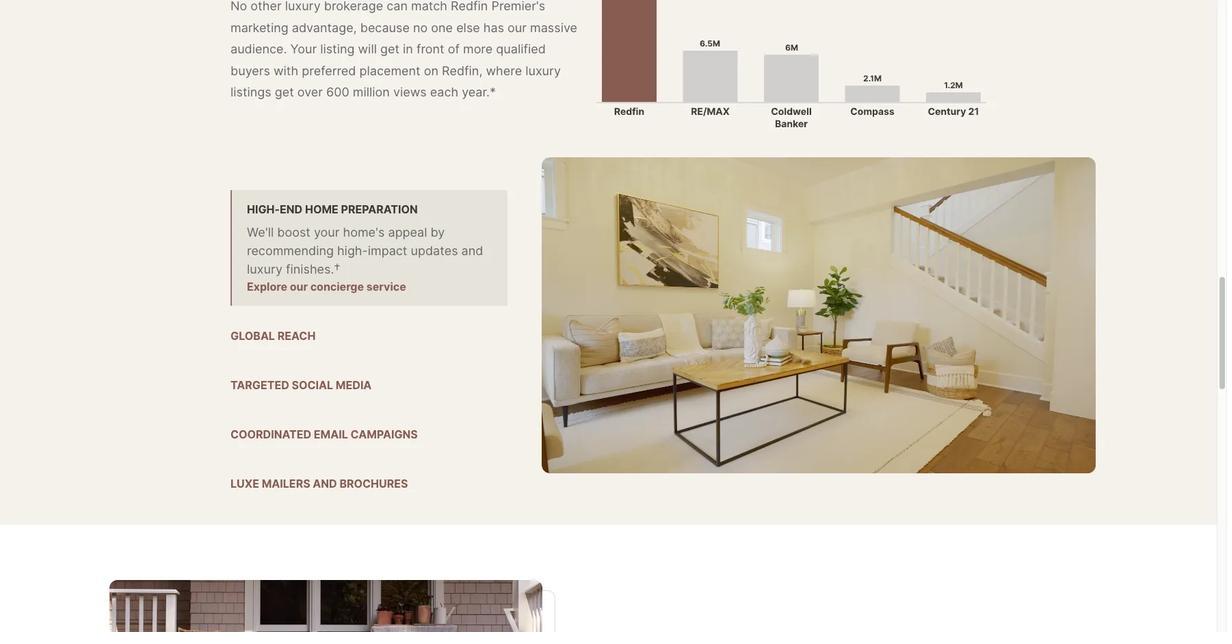 Task type: describe. For each thing, give the bounding box(es) containing it.
end
[[280, 203, 303, 216]]

other
[[251, 0, 282, 13]]

high-
[[337, 244, 368, 258]]

home
[[305, 203, 339, 216]]

because
[[360, 20, 410, 35]]

coordinated
[[231, 428, 311, 441]]

finishes.†
[[286, 262, 340, 277]]

your
[[290, 42, 317, 56]]

appeal
[[388, 225, 427, 240]]

on
[[424, 63, 438, 78]]

front
[[417, 42, 444, 56]]

brokerage stats chart image
[[597, 0, 986, 130]]

audience.
[[231, 42, 287, 56]]

with
[[274, 63, 298, 78]]

email
[[314, 428, 348, 441]]

1 horizontal spatial get
[[380, 42, 400, 56]]

and inside we'll boost your home's appeal by recommending high-impact updates and luxury finishes.† explore our concierge service
[[461, 244, 483, 258]]

has
[[484, 20, 504, 35]]

will
[[358, 42, 377, 56]]

global
[[231, 329, 275, 343]]

premier's
[[491, 0, 545, 13]]

listing
[[320, 42, 355, 56]]

explore our concierge service link
[[247, 280, 406, 294]]

placement
[[359, 63, 420, 78]]

reach
[[277, 329, 316, 343]]

we'll boost your home's appeal by recommending high-impact updates and luxury finishes.† tab list
[[231, 190, 507, 503]]

can
[[387, 0, 408, 13]]

where
[[486, 63, 522, 78]]

coordinated email campaigns
[[231, 428, 418, 441]]

no other luxury brokerage can match redfin premier's marketing advantage, because no one else has our massive audience. your listing will get in front of more qualified buyers with preferred placement on redfin, where luxury listings get over 600 million views each year.*
[[231, 0, 577, 99]]

massive
[[530, 20, 577, 35]]

brokerage
[[324, 0, 383, 13]]

your
[[314, 225, 340, 240]]

more
[[463, 42, 493, 56]]

high-end home preparation
[[247, 203, 418, 216]]

year.*
[[462, 85, 496, 99]]

redfin
[[451, 0, 488, 13]]

brochures
[[340, 477, 408, 491]]

advantage,
[[292, 20, 357, 35]]

concierge
[[310, 280, 364, 294]]



Task type: vqa. For each thing, say whether or not it's contained in the screenshot.
2 within the Parking & Garage Information Parking Total: 2 Parking Type: On Site (Single Family Only)
no



Task type: locate. For each thing, give the bounding box(es) containing it.
our inside we'll boost your home's appeal by recommending high-impact updates and luxury finishes.† explore our concierge service
[[290, 280, 308, 294]]

we'll boost your home's appeal by recommending high-impact updates and luxury finishes.† explore our concierge service
[[247, 225, 483, 294]]

no
[[413, 20, 428, 35]]

campaigns
[[351, 428, 418, 441]]

0 vertical spatial get
[[380, 42, 400, 56]]

luxury up advantage,
[[285, 0, 321, 13]]

qualified
[[496, 42, 546, 56]]

luxe
[[231, 477, 259, 491]]

by
[[431, 225, 445, 240]]

1 horizontal spatial luxury
[[285, 0, 321, 13]]

preferred
[[302, 63, 356, 78]]

our inside no other luxury brokerage can match redfin premier's marketing advantage, because no one else has our massive audience. your listing will get in front of more qualified buyers with preferred placement on redfin, where luxury listings get over 600 million views each year.*
[[508, 20, 527, 35]]

and right mailers
[[313, 477, 337, 491]]

impact
[[368, 244, 407, 258]]

600
[[326, 85, 349, 99]]

and
[[461, 244, 483, 258], [313, 477, 337, 491]]

targeted
[[231, 378, 289, 392]]

no
[[231, 0, 247, 13]]

recommending
[[247, 244, 334, 258]]

each
[[430, 85, 458, 99]]

our
[[508, 20, 527, 35], [290, 280, 308, 294]]

high-
[[247, 203, 280, 216]]

else
[[456, 20, 480, 35]]

get
[[380, 42, 400, 56], [275, 85, 294, 99]]

1 vertical spatial luxury
[[525, 63, 561, 78]]

luxury inside we'll boost your home's appeal by recommending high-impact updates and luxury finishes.† explore our concierge service
[[247, 262, 282, 277]]

2 horizontal spatial luxury
[[525, 63, 561, 78]]

get left in
[[380, 42, 400, 56]]

1 vertical spatial and
[[313, 477, 337, 491]]

over
[[297, 85, 323, 99]]

1 vertical spatial our
[[290, 280, 308, 294]]

our down premier's
[[508, 20, 527, 35]]

get down the with
[[275, 85, 294, 99]]

match
[[411, 0, 447, 13]]

boost
[[277, 225, 310, 240]]

global reach
[[231, 329, 316, 343]]

our down the "finishes.†"
[[290, 280, 308, 294]]

0 horizontal spatial luxury
[[247, 262, 282, 277]]

explore
[[247, 280, 287, 294]]

updates
[[411, 244, 458, 258]]

redfin,
[[442, 63, 483, 78]]

luxury down the qualified
[[525, 63, 561, 78]]

luxe mailers and brochures
[[231, 477, 408, 491]]

0 vertical spatial luxury
[[285, 0, 321, 13]]

buyers
[[231, 63, 270, 78]]

1 horizontal spatial our
[[508, 20, 527, 35]]

we'll
[[247, 225, 274, 240]]

0 vertical spatial our
[[508, 20, 527, 35]]

service
[[366, 280, 406, 294]]

one
[[431, 20, 453, 35]]

targeted social media
[[231, 378, 372, 392]]

social
[[292, 378, 333, 392]]

listings
[[231, 85, 271, 99]]

0 horizontal spatial our
[[290, 280, 308, 294]]

0 vertical spatial and
[[461, 244, 483, 258]]

luxury
[[285, 0, 321, 13], [525, 63, 561, 78], [247, 262, 282, 277]]

in
[[403, 42, 413, 56]]

1 horizontal spatial and
[[461, 244, 483, 258]]

we'll boost your home's appeal by recommending high-impact updates and luxury finishes.† tab
[[231, 190, 507, 306]]

1 vertical spatial get
[[275, 85, 294, 99]]

of
[[448, 42, 460, 56]]

luxury up explore
[[247, 262, 282, 277]]

preparation
[[341, 203, 418, 216]]

million
[[353, 85, 390, 99]]

and right updates
[[461, 244, 483, 258]]

mailers
[[262, 477, 310, 491]]

0 horizontal spatial get
[[275, 85, 294, 99]]

0 horizontal spatial and
[[313, 477, 337, 491]]

marketing
[[231, 20, 288, 35]]

media
[[336, 378, 372, 392]]

home's
[[343, 225, 385, 240]]

2 vertical spatial luxury
[[247, 262, 282, 277]]

views
[[393, 85, 427, 99]]



